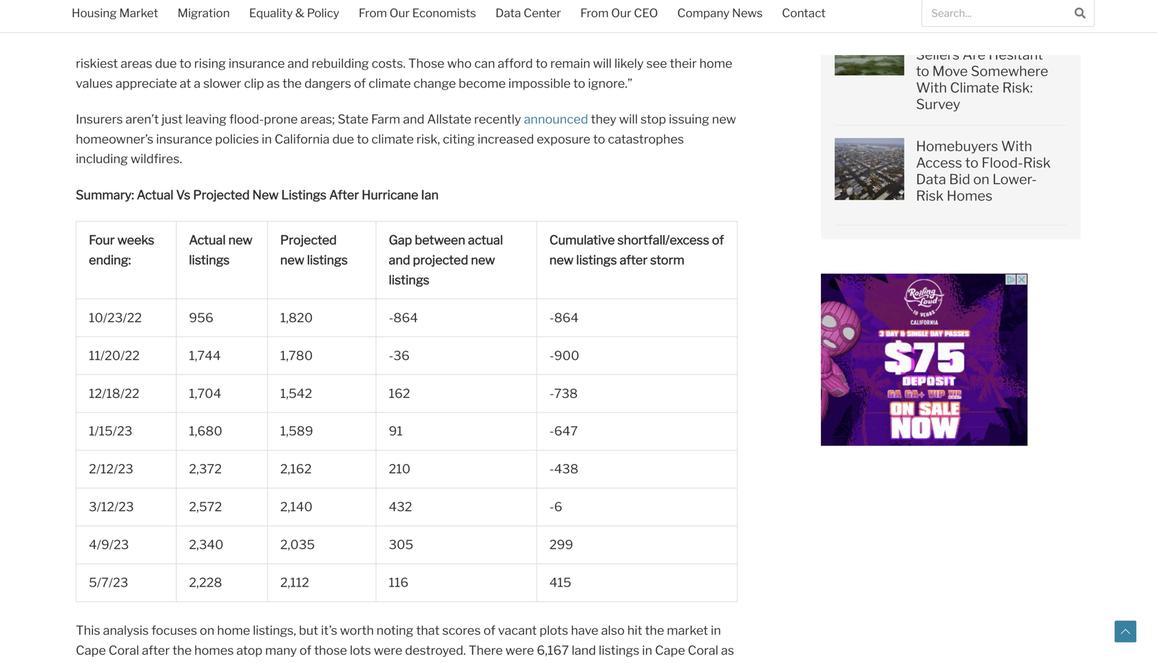 Task type: describe. For each thing, give the bounding box(es) containing it.
1,589
[[280, 424, 313, 439]]

options.
[[313, 36, 359, 51]]

116
[[389, 575, 408, 590]]

actual inside actual new listings
[[189, 233, 226, 248]]

policy
[[307, 6, 339, 20]]

of left june
[[76, 663, 88, 663]]

new inside cumulative shortfall/excess of new listings after storm
[[549, 252, 574, 268]]

of down but on the left of the page
[[299, 643, 311, 658]]

who
[[447, 56, 472, 71]]

they
[[591, 112, 616, 127]]

june
[[90, 663, 117, 663]]

values
[[76, 76, 113, 91]]

cumulative shortfall/excess of new listings after storm
[[549, 233, 724, 268]]

homebuyers inside nearly two-thirds of homebuyers and sellers are hesitant to move somewhere with climate risk: survey
[[916, 29, 998, 46]]

housing market link
[[62, 0, 168, 29]]

of down the rebuilding
[[354, 76, 366, 91]]

listings up impact
[[599, 643, 639, 658]]

"but
[[188, 16, 213, 31]]

with inside nearly two-thirds of homebuyers and sellers are hesitant to move somewhere with climate risk: survey
[[916, 79, 947, 96]]

6
[[554, 499, 562, 515]]

36
[[393, 348, 410, 363]]

of down those
[[313, 663, 325, 663]]

just
[[162, 112, 183, 127]]

that
[[416, 623, 440, 638]]

a
[[194, 76, 201, 91]]

economists
[[412, 6, 476, 20]]

sellers
[[916, 46, 960, 63]]

hurricane
[[362, 187, 418, 202]]

listings down lots
[[363, 663, 404, 663]]

appreciate
[[116, 76, 177, 91]]

2,035
[[280, 537, 315, 553]]

to up at in the left of the page
[[179, 56, 192, 71]]

climate
[[950, 79, 999, 96]]

california
[[275, 132, 330, 147]]

2,572
[[189, 499, 222, 515]]

in inside they will stop issuing new homeowner's insurance policies in california due to climate risk, citing increased exposure to catastrophes including wildfires.
[[262, 132, 272, 147]]

and up risk,
[[403, 112, 424, 127]]

415
[[549, 575, 571, 590]]

equality
[[249, 6, 293, 20]]

weeks
[[117, 233, 154, 248]]

homes
[[947, 187, 993, 204]]

aren't
[[126, 112, 159, 127]]

ad element
[[821, 274, 1028, 446]]

catastrophes
[[608, 132, 684, 147]]

from our ceo
[[580, 6, 658, 20]]

also
[[601, 623, 625, 638]]

projected
[[413, 252, 468, 268]]

305
[[389, 537, 413, 553]]

news
[[732, 6, 763, 20]]

0 horizontal spatial projected
[[193, 187, 250, 202]]

hesitant
[[989, 46, 1043, 63]]

climate inside they will stop issuing new homeowner's insurance policies in california due to climate risk, citing increased exposure to catastrophes including wildfires.
[[371, 132, 414, 147]]

summary:
[[76, 187, 134, 202]]

1 coral from the left
[[109, 643, 139, 658]]

&
[[295, 6, 304, 20]]

moved out link
[[528, 16, 589, 31]]

162
[[389, 386, 410, 401]]

change
[[414, 76, 456, 91]]

at
[[180, 76, 191, 91]]

2 coral from the left
[[688, 643, 718, 658]]

with inside this analysis focuses on home listings, but it's worth noting that scores of vacant plots have also hit the market in cape coral after the homes atop many of those lots were destroyed. there were 6,167 land listings in cape coral as of june 16—comparable with the number of home listings (6,619). some don't mention the impact of the storm
[[216, 663, 241, 663]]

1 vertical spatial leaving
[[185, 112, 227, 127]]

2 were from the left
[[505, 643, 534, 658]]

contact
[[782, 6, 826, 20]]

home inside , leaving homeowners with fewer and more expensive coverage options. ultimately, lower-income residents may be pushed out of the riskiest areas due to rising insurance and rebuilding costs. those who can afford to remain will likely see their home values appreciate at a slower clip as the dangers of climate change become impossible to ignore."
[[699, 56, 732, 71]]

1 horizontal spatial have
[[498, 16, 525, 31]]

1,780
[[280, 348, 313, 363]]

equality & policy
[[249, 6, 339, 20]]

of up there
[[483, 623, 495, 638]]

search image
[[1075, 7, 1086, 18]]

center
[[524, 6, 561, 20]]

plots
[[540, 623, 568, 638]]

0 horizontal spatial risk
[[916, 187, 944, 204]]

coverage
[[257, 36, 311, 51]]

but
[[299, 623, 318, 638]]

income
[[461, 36, 504, 51]]

,
[[589, 16, 592, 31]]

, leaving homeowners with fewer and more expensive coverage options. ultimately, lower-income residents may be pushed out of the riskiest areas due to rising insurance and rebuilding costs. those who can afford to remain will likely see their home values appreciate at a slower clip as the dangers of climate change become impossible to ignore."
[[76, 16, 732, 91]]

move
[[932, 63, 968, 79]]

1/15/23
[[89, 424, 132, 439]]

from our economists
[[359, 6, 476, 20]]

2,340
[[189, 537, 224, 553]]

2/12/23
[[89, 462, 133, 477]]

2 -864 from the left
[[549, 310, 579, 325]]

10/23/22
[[89, 310, 142, 325]]

0 vertical spatial data
[[495, 6, 521, 20]]

647
[[554, 424, 578, 439]]

1 cape from the left
[[76, 643, 106, 658]]

5/7/23
[[89, 575, 128, 590]]

-900
[[549, 348, 579, 363]]

-6
[[549, 499, 562, 515]]

storm inside this analysis focuses on home listings, but it's worth noting that scores of vacant plots have also hit the market in cape coral after the homes atop many of those lots were destroyed. there were 6,167 land listings in cape coral as of june 16—comparable with the number of home listings (6,619). some don't mention the impact of the storm
[[672, 663, 706, 663]]

wildfires.
[[131, 151, 182, 166]]

data inside homebuyers with access to flood-risk data bid on lower- risk homes
[[916, 171, 946, 188]]

the down atop
[[243, 663, 263, 663]]

2,372
[[189, 462, 222, 477]]

1 864 from the left
[[393, 310, 418, 325]]

to down remain
[[573, 76, 585, 91]]

our for ceo
[[611, 6, 631, 20]]

focuses
[[151, 623, 197, 638]]

insurance inside they will stop issuing new homeowner's insurance policies in california due to climate risk, citing increased exposure to catastrophes including wildfires.
[[156, 132, 212, 147]]

those
[[314, 643, 347, 658]]

sheharyar bokhari . "but as homebuyers have moved into florida, insurers have moved out
[[76, 16, 589, 31]]

climate inside , leaving homeowners with fewer and more expensive coverage options. ultimately, lower-income residents may be pushed out of the riskiest areas due to rising insurance and rebuilding costs. those who can afford to remain will likely see their home values appreciate at a slower clip as the dangers of climate change become impossible to ignore."
[[369, 76, 411, 91]]

the up the their
[[689, 36, 709, 51]]

homebuyers inside homebuyers with access to flood-risk data bid on lower- risk homes
[[916, 138, 998, 154]]

listings
[[281, 187, 327, 202]]

1 were from the left
[[374, 643, 402, 658]]

0 horizontal spatial actual
[[137, 187, 173, 202]]

from for from our ceo
[[580, 6, 609, 20]]

more
[[163, 36, 194, 51]]

nearly
[[916, 13, 958, 30]]

listings inside the "projected new listings"
[[307, 252, 348, 268]]

as inside this analysis focuses on home listings, but it's worth noting that scores of vacant plots have also hit the market in cape coral after the homes atop many of those lots were destroyed. there were 6,167 land listings in cape coral as of june 16—comparable with the number of home listings (6,619). some don't mention the impact of the storm
[[721, 643, 734, 658]]

those
[[408, 56, 444, 71]]

somewhere
[[971, 63, 1048, 79]]

from our economists link
[[349, 0, 486, 29]]

to inside homebuyers with access to flood-risk data bid on lower- risk homes
[[965, 154, 979, 171]]

summary: actual vs projected new listings after hurricane ian
[[76, 187, 439, 202]]

and inside the gap between actual and projected new listings
[[389, 252, 410, 268]]

after inside cumulative shortfall/excess of new listings after storm
[[620, 252, 648, 268]]

data center link
[[486, 0, 571, 29]]

- for 162
[[549, 386, 554, 401]]

the right hit
[[645, 623, 664, 638]]

leaving inside , leaving homeowners with fewer and more expensive coverage options. ultimately, lower-income residents may be pushed out of the riskiest areas due to rising insurance and rebuilding costs. those who can afford to remain will likely see their home values appreciate at a slower clip as the dangers of climate change become impossible to ignore."
[[595, 16, 636, 31]]

homeowners
[[639, 16, 714, 31]]

and inside nearly two-thirds of homebuyers and sellers are hesitant to move somewhere with climate risk: survey
[[1001, 29, 1025, 46]]

migration
[[177, 6, 230, 20]]

flood-
[[982, 154, 1023, 171]]

ultimately,
[[362, 36, 423, 51]]



Task type: locate. For each thing, give the bounding box(es) containing it.
0 horizontal spatial home
[[217, 623, 250, 638]]

2 moved from the left
[[528, 16, 567, 31]]

out inside , leaving homeowners with fewer and more expensive coverage options. ultimately, lower-income residents may be pushed out of the riskiest areas due to rising insurance and rebuilding costs. those who can afford to remain will likely see their home values appreciate at a slower clip as the dangers of climate change become impossible to ignore."
[[653, 36, 672, 51]]

and down coverage
[[287, 56, 309, 71]]

new inside they will stop issuing new homeowner's insurance policies in california due to climate risk, citing increased exposure to catastrophes including wildfires.
[[712, 112, 736, 127]]

moved up options.
[[337, 16, 376, 31]]

0 vertical spatial with
[[916, 79, 947, 96]]

2 from from the left
[[580, 6, 609, 20]]

worth
[[340, 623, 374, 638]]

1 horizontal spatial actual
[[189, 233, 226, 248]]

with up riskiest at the left of page
[[76, 36, 101, 51]]

2,140
[[280, 499, 313, 515]]

citing
[[443, 132, 475, 147]]

homebuyers
[[916, 29, 998, 46], [916, 138, 998, 154]]

1 horizontal spatial data
[[916, 171, 946, 188]]

have inside this analysis focuses on home listings, but it's worth noting that scores of vacant plots have also hit the market in cape coral after the homes atop many of those lots were destroyed. there were 6,167 land listings in cape coral as of june 16—comparable with the number of home listings (6,619). some don't mention the impact of the storm
[[571, 623, 599, 638]]

0 horizontal spatial coral
[[109, 643, 139, 658]]

2 horizontal spatial as
[[721, 643, 734, 658]]

1 vertical spatial on
[[200, 623, 214, 638]]

2,112
[[280, 575, 309, 590]]

ignore."
[[588, 76, 632, 91]]

insurance
[[229, 56, 285, 71], [156, 132, 212, 147]]

listings inside the gap between actual and projected new listings
[[389, 272, 430, 287]]

2 vertical spatial as
[[721, 643, 734, 658]]

out up see
[[653, 36, 672, 51]]

1 horizontal spatial risk
[[1023, 154, 1051, 171]]

with inside , leaving homeowners with fewer and more expensive coverage options. ultimately, lower-income residents may be pushed out of the riskiest areas due to rising insurance and rebuilding costs. those who can afford to remain will likely see their home values appreciate at a slower clip as the dangers of climate change become impossible to ignore."
[[76, 36, 101, 51]]

- up the 299
[[549, 499, 554, 515]]

home down those
[[328, 663, 361, 663]]

1 vertical spatial as
[[267, 76, 280, 91]]

of
[[1035, 13, 1048, 30], [675, 36, 687, 51], [354, 76, 366, 91], [712, 233, 724, 248], [483, 623, 495, 638], [299, 643, 311, 658], [76, 663, 88, 663], [313, 663, 325, 663], [636, 663, 648, 663]]

likely
[[614, 56, 644, 71]]

prone
[[264, 112, 298, 127]]

migration link
[[168, 0, 239, 29]]

as inside , leaving homeowners with fewer and more expensive coverage options. ultimately, lower-income residents may be pushed out of the riskiest areas due to rising insurance and rebuilding costs. those who can afford to remain will likely see their home values appreciate at a slower clip as the dangers of climate change become impossible to ignore."
[[267, 76, 280, 91]]

on inside this analysis focuses on home listings, but it's worth noting that scores of vacant plots have also hit the market in cape coral after the homes atop many of those lots were destroyed. there were 6,167 land listings in cape coral as of june 16—comparable with the number of home listings (6,619). some don't mention the impact of the storm
[[200, 623, 214, 638]]

will inside , leaving homeowners with fewer and more expensive coverage options. ultimately, lower-income residents may be pushed out of the riskiest areas due to rising insurance and rebuilding costs. those who can afford to remain will likely see their home values appreciate at a slower clip as the dangers of climate change become impossible to ignore."
[[593, 56, 612, 71]]

announced link
[[524, 112, 588, 127]]

climate down the costs.
[[369, 76, 411, 91]]

dangers
[[304, 76, 351, 91]]

out up may
[[570, 16, 589, 31]]

2 horizontal spatial in
[[711, 623, 721, 638]]

storm down market
[[672, 663, 706, 663]]

clip
[[244, 76, 264, 91]]

with up lower- in the top of the page
[[1001, 138, 1032, 154]]

1 horizontal spatial were
[[505, 643, 534, 658]]

our left ceo
[[611, 6, 631, 20]]

two-
[[961, 13, 991, 30]]

from our ceo link
[[571, 0, 668, 29]]

risk:
[[1002, 79, 1033, 96]]

as
[[216, 16, 229, 31], [267, 76, 280, 91], [721, 643, 734, 658]]

0 horizontal spatial in
[[262, 132, 272, 147]]

coral down market
[[688, 643, 718, 658]]

1 horizontal spatial on
[[973, 171, 990, 188]]

homeowner's
[[76, 132, 153, 147]]

impact
[[593, 663, 633, 663]]

ending:
[[89, 252, 131, 268]]

this analysis focuses on home listings, but it's worth noting that scores of vacant plots have also hit the market in cape coral after the homes atop many of those lots were destroyed. there were 6,167 land listings in cape coral as of june 16—comparable with the number of home listings (6,619). some don't mention the impact of the storm 
[[76, 623, 734, 663]]

were down noting
[[374, 643, 402, 658]]

new up 1,820
[[280, 252, 304, 268]]

insurance inside , leaving homeowners with fewer and more expensive coverage options. ultimately, lower-income residents may be pushed out of the riskiest areas due to rising insurance and rebuilding costs. those who can afford to remain will likely see their home values appreciate at a slower clip as the dangers of climate change become impossible to ignore."
[[229, 56, 285, 71]]

1 horizontal spatial our
[[611, 6, 631, 20]]

listings down the projected at the left top
[[389, 272, 430, 287]]

-864 up 36 at the left of the page
[[389, 310, 418, 325]]

738
[[554, 386, 578, 401]]

1 horizontal spatial in
[[642, 643, 652, 658]]

0 horizontal spatial will
[[593, 56, 612, 71]]

may
[[563, 36, 587, 51]]

listings up 956 on the top
[[189, 252, 230, 268]]

vacant
[[498, 623, 537, 638]]

into
[[379, 16, 401, 31]]

1 horizontal spatial moved
[[528, 16, 567, 31]]

with down 'sellers' at the right of the page
[[916, 79, 947, 96]]

be
[[590, 36, 605, 51]]

ceo
[[634, 6, 658, 20]]

- up -6
[[549, 462, 554, 477]]

slower
[[203, 76, 241, 91]]

1 vertical spatial home
[[217, 623, 250, 638]]

this
[[76, 623, 100, 638]]

the up 16—comparable
[[172, 643, 192, 658]]

from up be
[[580, 6, 609, 20]]

- for -36
[[549, 348, 554, 363]]

climate down 'farm'
[[371, 132, 414, 147]]

1 horizontal spatial leaving
[[595, 16, 636, 31]]

cumulative
[[549, 233, 615, 248]]

0 horizontal spatial as
[[216, 16, 229, 31]]

new inside actual new listings
[[228, 233, 253, 248]]

home up atop
[[217, 623, 250, 638]]

actual
[[468, 233, 503, 248]]

storm inside cumulative shortfall/excess of new listings after storm
[[650, 252, 684, 268]]

1 vertical spatial after
[[142, 643, 170, 658]]

0 vertical spatial in
[[262, 132, 272, 147]]

0 horizontal spatial leaving
[[185, 112, 227, 127]]

1 horizontal spatial projected
[[280, 233, 337, 248]]

1 horizontal spatial cape
[[655, 643, 685, 658]]

projected inside the "projected new listings"
[[280, 233, 337, 248]]

1 horizontal spatial out
[[653, 36, 672, 51]]

- for 91
[[549, 424, 554, 439]]

new inside the "projected new listings"
[[280, 252, 304, 268]]

1 vertical spatial out
[[653, 36, 672, 51]]

2 our from the left
[[611, 6, 631, 20]]

1 moved from the left
[[337, 16, 376, 31]]

1 vertical spatial due
[[332, 132, 354, 147]]

to left flood-
[[965, 154, 979, 171]]

in right market
[[711, 623, 721, 638]]

.
[[182, 16, 185, 31]]

to down state
[[357, 132, 369, 147]]

1 vertical spatial risk
[[916, 187, 944, 204]]

pushed
[[607, 36, 650, 51]]

and down bokhari
[[139, 36, 160, 51]]

to up 'impossible'
[[536, 56, 548, 71]]

1 horizontal spatial with
[[1001, 138, 1032, 154]]

will right "they" at the top right of page
[[619, 112, 638, 127]]

0 horizontal spatial with
[[916, 79, 947, 96]]

were down the vacant
[[505, 643, 534, 658]]

have right &
[[306, 16, 334, 31]]

- for 210
[[549, 462, 554, 477]]

0 vertical spatial as
[[216, 16, 229, 31]]

out
[[570, 16, 589, 31], [653, 36, 672, 51]]

projected right "vs"
[[193, 187, 250, 202]]

on right bid
[[973, 171, 990, 188]]

many
[[265, 643, 297, 658]]

insurers
[[449, 16, 495, 31]]

don't
[[489, 663, 518, 663]]

ian
[[421, 187, 439, 202]]

of right thirds
[[1035, 13, 1048, 30]]

2 vertical spatial in
[[642, 643, 652, 658]]

analysis
[[103, 623, 149, 638]]

0 horizontal spatial out
[[570, 16, 589, 31]]

due inside they will stop issuing new homeowner's insurance policies in california due to climate risk, citing increased exposure to catastrophes including wildfires.
[[332, 132, 354, 147]]

1 horizontal spatial as
[[267, 76, 280, 91]]

the down market
[[650, 663, 670, 663]]

homebuyers
[[232, 16, 304, 31]]

listings down cumulative
[[576, 252, 617, 268]]

data left bid
[[916, 171, 946, 188]]

leaving right the just
[[185, 112, 227, 127]]

2 864 from the left
[[554, 310, 579, 325]]

0 horizontal spatial with
[[76, 36, 101, 51]]

have up land in the bottom of the page
[[571, 623, 599, 638]]

0 horizontal spatial data
[[495, 6, 521, 20]]

0 vertical spatial climate
[[369, 76, 411, 91]]

0 vertical spatial with
[[76, 36, 101, 51]]

data left center
[[495, 6, 521, 20]]

0 horizontal spatial were
[[374, 643, 402, 658]]

insurers
[[76, 112, 123, 127]]

lower-
[[425, 36, 461, 51]]

- up the -738 on the bottom
[[549, 348, 554, 363]]

1 -864 from the left
[[389, 310, 418, 325]]

1 vertical spatial storm
[[672, 663, 706, 663]]

2 cape from the left
[[655, 643, 685, 658]]

6,167
[[537, 643, 569, 658]]

on up homes on the left bottom
[[200, 623, 214, 638]]

0 vertical spatial actual
[[137, 187, 173, 202]]

1 vertical spatial in
[[711, 623, 721, 638]]

2 horizontal spatial have
[[571, 623, 599, 638]]

- down the -738 on the bottom
[[549, 424, 554, 439]]

1 vertical spatial actual
[[189, 233, 226, 248]]

0 vertical spatial leaving
[[595, 16, 636, 31]]

1 vertical spatial with
[[216, 663, 241, 663]]

home right the their
[[699, 56, 732, 71]]

and down gap
[[389, 252, 410, 268]]

0 vertical spatial out
[[570, 16, 589, 31]]

0 vertical spatial homebuyers
[[916, 29, 998, 46]]

0 horizontal spatial insurance
[[156, 132, 212, 147]]

gap between actual and projected new listings
[[389, 233, 503, 287]]

1 vertical spatial with
[[1001, 138, 1032, 154]]

are
[[963, 46, 986, 63]]

new down cumulative
[[549, 252, 574, 268]]

after
[[329, 187, 359, 202]]

0 vertical spatial projected
[[193, 187, 250, 202]]

cape down market
[[655, 643, 685, 658]]

1 horizontal spatial coral
[[688, 643, 718, 658]]

new right the "issuing"
[[712, 112, 736, 127]]

after
[[620, 252, 648, 268], [142, 643, 170, 658]]

survey
[[916, 96, 960, 112]]

expensive
[[196, 36, 255, 51]]

1,744
[[189, 348, 221, 363]]

of inside cumulative shortfall/excess of new listings after storm
[[712, 233, 724, 248]]

in down the prone
[[262, 132, 272, 147]]

listings inside cumulative shortfall/excess of new listings after storm
[[576, 252, 617, 268]]

0 vertical spatial due
[[155, 56, 177, 71]]

new inside the gap between actual and projected new listings
[[471, 252, 495, 268]]

our for economists
[[390, 6, 410, 20]]

from for from our economists
[[359, 6, 387, 20]]

to left move
[[916, 63, 929, 79]]

1 vertical spatial projected
[[280, 233, 337, 248]]

1 horizontal spatial with
[[216, 663, 241, 663]]

shortfall/excess
[[617, 233, 709, 248]]

will inside they will stop issuing new homeowner's insurance policies in california due to climate risk, citing increased exposure to catastrophes including wildfires.
[[619, 112, 638, 127]]

with down homes on the left bottom
[[216, 663, 241, 663]]

2 vertical spatial home
[[328, 663, 361, 663]]

in down hit
[[642, 643, 652, 658]]

insurance down the just
[[156, 132, 212, 147]]

storm down shortfall/excess at the top right of page
[[650, 252, 684, 268]]

projected down listings on the left
[[280, 233, 337, 248]]

listings inside actual new listings
[[189, 252, 230, 268]]

issuing
[[669, 112, 709, 127]]

four weeks ending:
[[89, 233, 154, 268]]

our up ultimately,
[[390, 6, 410, 20]]

1 horizontal spatial insurance
[[229, 56, 285, 71]]

have up residents
[[498, 16, 525, 31]]

florida,
[[403, 16, 446, 31]]

- for 432
[[549, 499, 554, 515]]

1 vertical spatial homebuyers
[[916, 138, 998, 154]]

1,542
[[280, 386, 312, 401]]

None search field
[[922, 0, 1095, 27]]

homebuyers up bid
[[916, 138, 998, 154]]

0 horizontal spatial have
[[306, 16, 334, 31]]

due inside , leaving homeowners with fewer and more expensive coverage options. ultimately, lower-income residents may be pushed out of the riskiest areas due to rising insurance and rebuilding costs. those who can afford to remain will likely see their home values appreciate at a slower clip as the dangers of climate change become impossible to ignore."
[[155, 56, 177, 71]]

coral down analysis
[[109, 643, 139, 658]]

4/9/23
[[89, 537, 129, 553]]

on inside homebuyers with access to flood-risk data bid on lower- risk homes
[[973, 171, 990, 188]]

- up "-647"
[[549, 386, 554, 401]]

of right shortfall/excess at the top right of page
[[712, 233, 724, 248]]

0 horizontal spatial our
[[390, 6, 410, 20]]

including
[[76, 151, 128, 166]]

lower-
[[992, 171, 1037, 188]]

their
[[670, 56, 697, 71]]

- up the -36 at the left bottom
[[389, 310, 393, 325]]

listings
[[189, 252, 230, 268], [307, 252, 348, 268], [576, 252, 617, 268], [389, 272, 430, 287], [599, 643, 639, 658], [363, 663, 404, 663]]

announced
[[524, 112, 588, 127]]

(6,619).
[[407, 663, 449, 663]]

1,704
[[189, 386, 221, 401]]

after up 16—comparable
[[142, 643, 170, 658]]

1 vertical spatial insurance
[[156, 132, 212, 147]]

0 horizontal spatial cape
[[76, 643, 106, 658]]

0 vertical spatial will
[[593, 56, 612, 71]]

1 homebuyers from the top
[[916, 29, 998, 46]]

to inside nearly two-thirds of homebuyers and sellers are hesitant to move somewhere with climate risk: survey
[[916, 63, 929, 79]]

moved up residents
[[528, 16, 567, 31]]

company news
[[677, 6, 763, 20]]

leaving up pushed
[[595, 16, 636, 31]]

- up the 162
[[389, 348, 393, 363]]

1 from from the left
[[359, 6, 387, 20]]

1 vertical spatial climate
[[371, 132, 414, 147]]

new down summary: actual vs projected new listings after hurricane ian
[[228, 233, 253, 248]]

2 horizontal spatial home
[[699, 56, 732, 71]]

0 vertical spatial on
[[973, 171, 990, 188]]

864 up 900
[[554, 310, 579, 325]]

rebuilding
[[312, 56, 369, 71]]

and down search... search field
[[1001, 29, 1025, 46]]

0 vertical spatial home
[[699, 56, 732, 71]]

due down the more
[[155, 56, 177, 71]]

the left dangers
[[282, 76, 302, 91]]

from up ultimately,
[[359, 6, 387, 20]]

sheharyar
[[76, 16, 135, 31]]

the down land in the bottom of the page
[[571, 663, 591, 663]]

listings up 1,820
[[307, 252, 348, 268]]

0 vertical spatial after
[[620, 252, 648, 268]]

2 homebuyers from the top
[[916, 138, 998, 154]]

noting
[[377, 623, 413, 638]]

1 horizontal spatial -864
[[549, 310, 579, 325]]

0 horizontal spatial -864
[[389, 310, 418, 325]]

1 horizontal spatial 864
[[554, 310, 579, 325]]

1 horizontal spatial due
[[332, 132, 354, 147]]

actual new listings
[[189, 233, 253, 268]]

0 vertical spatial risk
[[1023, 154, 1051, 171]]

0 vertical spatial storm
[[650, 252, 684, 268]]

1 vertical spatial will
[[619, 112, 638, 127]]

-864 up the -900
[[549, 310, 579, 325]]

1 horizontal spatial after
[[620, 252, 648, 268]]

1 our from the left
[[390, 6, 410, 20]]

exposure
[[537, 132, 591, 147]]

0 horizontal spatial moved
[[337, 16, 376, 31]]

0 horizontal spatial on
[[200, 623, 214, 638]]

will down be
[[593, 56, 612, 71]]

riskiest
[[76, 56, 118, 71]]

thirds
[[991, 13, 1032, 30]]

homebuyers with access to flood-risk data bid on lower- risk homes
[[916, 138, 1051, 204]]

0 horizontal spatial 864
[[393, 310, 418, 325]]

fewer
[[103, 36, 136, 51]]

Search... search field
[[922, 0, 1066, 26]]

210
[[389, 462, 410, 477]]

0 horizontal spatial from
[[359, 6, 387, 20]]

actual down "vs"
[[189, 233, 226, 248]]

- for -864
[[549, 310, 554, 325]]

299
[[549, 537, 573, 553]]

due down state
[[332, 132, 354, 147]]

0 horizontal spatial due
[[155, 56, 177, 71]]

of inside nearly two-thirds of homebuyers and sellers are hesitant to move somewhere with climate risk: survey
[[1035, 13, 1048, 30]]

- up the -900
[[549, 310, 554, 325]]

number
[[265, 663, 310, 663]]

1 horizontal spatial from
[[580, 6, 609, 20]]

lots
[[350, 643, 371, 658]]

1 horizontal spatial home
[[328, 663, 361, 663]]

actual left "vs"
[[137, 187, 173, 202]]

0 horizontal spatial after
[[142, 643, 170, 658]]

1 vertical spatial data
[[916, 171, 946, 188]]

homebuyers up move
[[916, 29, 998, 46]]

to down "they" at the top right of page
[[593, 132, 605, 147]]

of right impact
[[636, 663, 648, 663]]

1 horizontal spatial will
[[619, 112, 638, 127]]

-864
[[389, 310, 418, 325], [549, 310, 579, 325]]

cape up june
[[76, 643, 106, 658]]

of up the their
[[675, 36, 687, 51]]

new down actual
[[471, 252, 495, 268]]

after inside this analysis focuses on home listings, but it's worth noting that scores of vacant plots have also hit the market in cape coral after the homes atop many of those lots were destroyed. there were 6,167 land listings in cape coral as of june 16—comparable with the number of home listings (6,619). some don't mention the impact of the storm
[[142, 643, 170, 658]]

0 vertical spatial insurance
[[229, 56, 285, 71]]

with inside homebuyers with access to flood-risk data bid on lower- risk homes
[[1001, 138, 1032, 154]]

after down shortfall/excess at the top right of page
[[620, 252, 648, 268]]

insurance up clip
[[229, 56, 285, 71]]



Task type: vqa. For each thing, say whether or not it's contained in the screenshot.
the top 550K
no



